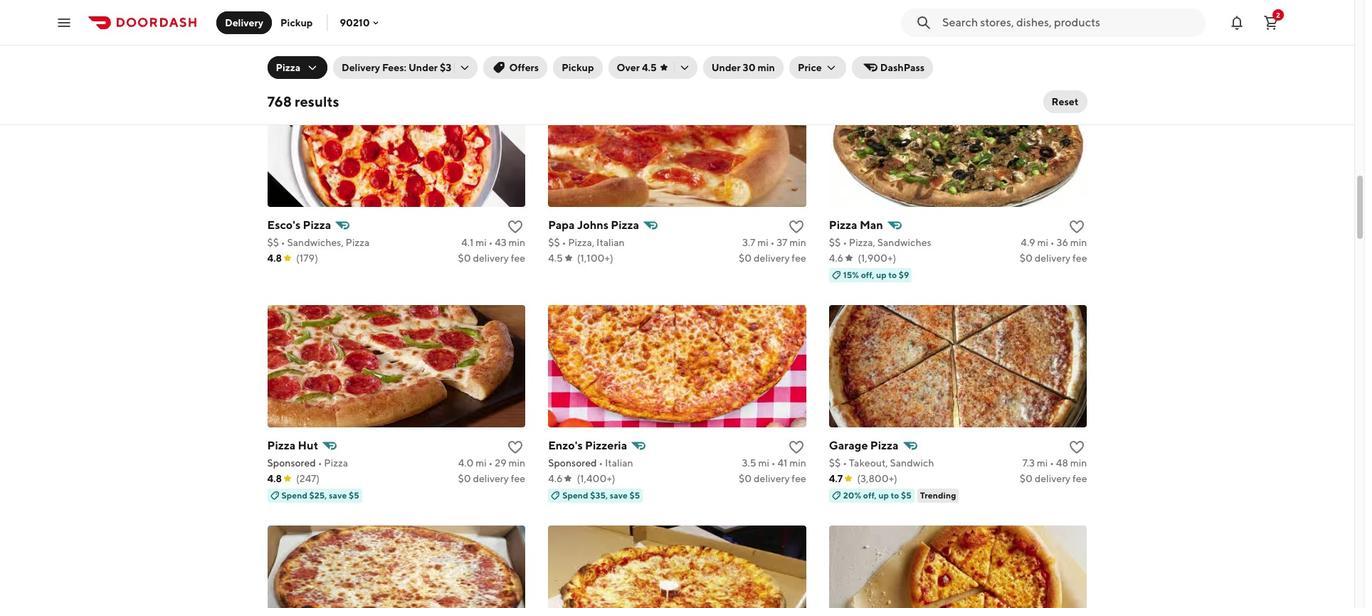Task type: vqa. For each thing, say whether or not it's contained in the screenshot.
Pizza Hut
yes



Task type: describe. For each thing, give the bounding box(es) containing it.
(1,400+)
[[577, 473, 616, 485]]

fee up price
[[792, 32, 807, 43]]

$​0 delivery fee up offers button
[[458, 32, 526, 43]]

4.8 for esco's pizza
[[267, 253, 282, 264]]

offers button
[[484, 56, 548, 79]]

min for esco's pizza
[[509, 237, 526, 248]]

pizza up $$ • takeout, sandwich at the bottom
[[871, 439, 899, 453]]

43
[[495, 237, 507, 248]]

pizza up (1,300+)
[[320, 16, 344, 28]]

spend $25, save $5
[[282, 490, 359, 501]]

dashpass button
[[852, 56, 934, 79]]

2 horizontal spatial save
[[892, 49, 910, 60]]

min for papa johns pizza
[[790, 237, 807, 248]]

4.5 inside button
[[642, 62, 657, 73]]

$$ for garage
[[829, 458, 841, 469]]

garage pizza
[[829, 439, 899, 453]]

37
[[777, 237, 788, 248]]

• left the '29'
[[489, 458, 493, 469]]

$​0 delivery fee up 30
[[739, 32, 807, 43]]

48
[[1057, 458, 1069, 469]]

pizza button
[[267, 56, 328, 79]]

15%
[[844, 270, 860, 280]]

delivery up offers button
[[473, 32, 509, 43]]

fees:
[[382, 62, 407, 73]]

$5 up over
[[620, 49, 631, 60]]

min for garage pizza
[[1071, 458, 1088, 469]]

garage
[[829, 439, 868, 453]]

open menu image
[[56, 14, 73, 31]]

mi left "33"
[[1038, 16, 1049, 28]]

(1,300+)
[[296, 32, 334, 43]]

pizza hut
[[267, 439, 318, 453]]

pizza right johns
[[611, 218, 640, 232]]

pizza inside button
[[276, 62, 301, 73]]

pizza up spend $25, save $5 at the left of the page
[[324, 458, 348, 469]]

delivery for esco's pizza
[[473, 253, 509, 264]]

min inside button
[[758, 62, 775, 73]]

man
[[860, 218, 884, 232]]

1 vertical spatial pickup
[[562, 62, 594, 73]]

(1,900+)
[[858, 253, 897, 264]]

$20,
[[871, 49, 890, 60]]

esco's
[[267, 218, 301, 232]]

41
[[778, 458, 788, 469]]

delivery for enzo's pizzeria
[[754, 473, 790, 485]]

pizza right sandwiches, on the left
[[346, 237, 370, 248]]

$​0 for pizza man
[[1020, 253, 1033, 264]]

$​0 delivery fee for esco's pizza
[[458, 253, 526, 264]]

fee for enzo's pizzeria
[[792, 473, 807, 485]]

min for pizza man
[[1071, 237, 1088, 248]]

2
[[1277, 10, 1281, 19]]

4.0 mi • 29 min
[[458, 458, 526, 469]]

save for pizza hut
[[329, 490, 347, 501]]

4.9
[[1021, 237, 1036, 248]]

29
[[495, 458, 507, 469]]

• down the pizza man
[[843, 237, 847, 248]]

• left the 36
[[1051, 237, 1055, 248]]

fee for pizza hut
[[511, 473, 526, 485]]

7.3
[[1023, 458, 1035, 469]]

under 30 min button
[[703, 56, 784, 79]]

takeout,
[[849, 458, 888, 469]]

min for pizza hut
[[509, 458, 526, 469]]

4.0
[[458, 458, 474, 469]]

sponsored for enzo's
[[548, 458, 597, 469]]

1 vertical spatial to
[[889, 270, 897, 280]]

price
[[798, 62, 822, 73]]

$$ • pizza, italian
[[548, 237, 625, 248]]

$35,
[[590, 490, 608, 501]]

click to add this store to your saved list image
[[1069, 0, 1086, 15]]

$3 for spend $20, save $3
[[912, 49, 922, 60]]

$​0 delivery fee for pizza man
[[1020, 253, 1088, 264]]

min down click to add this store to your saved list image
[[1071, 16, 1088, 28]]

0 vertical spatial up
[[598, 49, 608, 60]]

3.5
[[742, 458, 757, 469]]

$$ • italian, pizza
[[267, 16, 344, 28]]

spend $35, save $5
[[563, 490, 640, 501]]

enzo's
[[548, 439, 583, 453]]

papa
[[548, 218, 575, 232]]

click to add this store to your saved list image for papa johns pizza
[[788, 218, 805, 235]]

$
[[829, 16, 835, 28]]

• right $
[[837, 16, 842, 28]]

fee up offers button
[[511, 32, 526, 43]]

fee for papa johns pizza
[[792, 253, 807, 264]]

pizzeria
[[585, 439, 628, 453]]

0 horizontal spatial pickup
[[281, 17, 313, 28]]

• up (247) at the bottom left
[[318, 458, 322, 469]]

Store search: begin typing to search for stores available on DoorDash text field
[[943, 15, 1198, 30]]

spend for pizza hut
[[282, 490, 308, 501]]

768
[[267, 93, 292, 110]]

2 button
[[1258, 8, 1286, 37]]

$$ • pizza, sandwiches
[[829, 237, 932, 248]]

delivery down 4.6 mi • 33 min
[[1035, 32, 1071, 43]]

fee for pizza man
[[1073, 253, 1088, 264]]

mi for pizza man
[[1038, 237, 1049, 248]]

esco's pizza
[[267, 218, 331, 232]]

1 horizontal spatial 20%
[[844, 490, 862, 501]]

0 vertical spatial italian
[[597, 237, 625, 248]]

• down garage
[[843, 458, 847, 469]]

pizza, for man
[[849, 237, 876, 248]]

• down the "esco's"
[[281, 237, 285, 248]]

enzo's pizzeria
[[548, 439, 628, 453]]

mi for pizza hut
[[476, 458, 487, 469]]

over 4.5 button
[[609, 56, 698, 79]]

30
[[743, 62, 756, 73]]

$$ • sandwiches, pizza
[[267, 237, 370, 248]]

7.3 mi • 48 min
[[1023, 458, 1088, 469]]

$25,
[[309, 490, 327, 501]]

1 vertical spatial italian
[[605, 458, 634, 469]]

33
[[1057, 16, 1069, 28]]

(247)
[[296, 473, 320, 485]]

4.6 for pizzeria
[[548, 473, 563, 485]]

• right delivery button
[[281, 16, 285, 28]]

mi for papa johns pizza
[[758, 237, 769, 248]]

90210 button
[[340, 17, 381, 28]]

pizza man
[[829, 218, 884, 232]]

results
[[295, 93, 339, 110]]

(179)
[[296, 253, 318, 264]]

• left 43
[[489, 237, 493, 248]]

pizza up (1,000+)
[[876, 16, 900, 28]]

italian, for $
[[843, 16, 874, 28]]

4.8 for pizza hut
[[267, 473, 282, 485]]

3.7
[[743, 237, 756, 248]]

• down the papa
[[562, 237, 566, 248]]

click to add this store to your saved list image for pizza man
[[1069, 218, 1086, 235]]

delivery for papa johns pizza
[[754, 253, 790, 264]]

$​0 for esco's pizza
[[458, 253, 471, 264]]

delivery for garage pizza
[[1035, 473, 1071, 485]]



Task type: locate. For each thing, give the bounding box(es) containing it.
(3,800+)
[[858, 473, 898, 485]]

min right 41
[[790, 458, 807, 469]]

fee down 4.0 mi • 29 min
[[511, 473, 526, 485]]

$​0 delivery fee down 4.9 mi • 36 min
[[1020, 253, 1088, 264]]

fee down the 7.3 mi • 48 min
[[1073, 473, 1088, 485]]

20% off, up to $5
[[563, 49, 631, 60], [844, 490, 912, 501]]

$​0 delivery fee down 4.6 mi • 33 min
[[1020, 32, 1088, 43]]

min for enzo's pizzeria
[[790, 458, 807, 469]]

$$ • takeout, sandwich
[[829, 458, 935, 469]]

to
[[610, 49, 619, 60], [889, 270, 897, 280], [891, 490, 900, 501]]

4.6 up 15%
[[829, 253, 844, 264]]

hut
[[298, 439, 318, 453]]

90210
[[340, 17, 370, 28]]

4.7
[[267, 32, 281, 43], [829, 32, 843, 43], [829, 473, 843, 485]]

pizza left man
[[829, 218, 858, 232]]

$​0 delivery fee down the 3.5 mi • 41 min
[[739, 473, 807, 485]]

4.5 for (1,100+)
[[548, 253, 563, 264]]

0 vertical spatial off,
[[583, 49, 596, 60]]

fee for esco's pizza
[[511, 253, 526, 264]]

under inside button
[[712, 62, 741, 73]]

reset button
[[1044, 90, 1088, 113]]

min right "48"
[[1071, 458, 1088, 469]]

0 vertical spatial trending
[[930, 49, 966, 60]]

0 horizontal spatial $3
[[440, 62, 452, 73]]

over 4.5
[[617, 62, 657, 73]]

pizza
[[320, 16, 344, 28], [876, 16, 900, 28], [276, 62, 301, 73], [303, 218, 331, 232], [611, 218, 640, 232], [829, 218, 858, 232], [346, 237, 370, 248], [267, 439, 296, 453], [871, 439, 899, 453], [324, 458, 348, 469]]

click to add this store to your saved list image
[[507, 218, 524, 235], [788, 218, 805, 235], [1069, 218, 1086, 235], [507, 439, 524, 456], [788, 439, 805, 456], [1069, 439, 1086, 456]]

4.6
[[1022, 16, 1036, 28], [829, 253, 844, 264], [548, 473, 563, 485]]

mi for garage pizza
[[1037, 458, 1048, 469]]

delivery left $$ • italian, pizza at the left top of page
[[225, 17, 264, 28]]

$​0 for pizza hut
[[458, 473, 471, 485]]

dashpass
[[881, 62, 925, 73]]

italian
[[597, 237, 625, 248], [605, 458, 634, 469]]

1 sponsored from the left
[[267, 458, 316, 469]]

save for enzo's pizzeria
[[610, 490, 628, 501]]

0 horizontal spatial 20% off, up to $5
[[563, 49, 631, 60]]

0 vertical spatial 4.5
[[548, 32, 563, 43]]

$$ for pizza
[[829, 237, 841, 248]]

•
[[281, 16, 285, 28], [837, 16, 842, 28], [1051, 16, 1055, 28], [281, 237, 285, 248], [489, 237, 493, 248], [562, 237, 566, 248], [771, 237, 775, 248], [843, 237, 847, 248], [1051, 237, 1055, 248], [318, 458, 322, 469], [489, 458, 493, 469], [599, 458, 603, 469], [772, 458, 776, 469], [843, 458, 847, 469], [1050, 458, 1055, 469]]

4.5 for $​0 delivery fee
[[548, 32, 563, 43]]

delivery
[[225, 17, 264, 28], [342, 62, 380, 73]]

click to add this store to your saved list image for pizza hut
[[507, 439, 524, 456]]

italian, up (1,000+)
[[843, 16, 874, 28]]

2 vertical spatial up
[[879, 490, 889, 501]]

$3 up dashpass
[[912, 49, 922, 60]]

2 under from the left
[[712, 62, 741, 73]]

mi right 3.7
[[758, 237, 769, 248]]

up down the (3,800+)
[[879, 490, 889, 501]]

sandwich
[[890, 458, 935, 469]]

0 vertical spatial 4.6
[[1022, 16, 1036, 28]]

click to add this store to your saved list image up 4.0 mi • 29 min
[[507, 439, 524, 456]]

0 horizontal spatial save
[[329, 490, 347, 501]]

under 30 min
[[712, 62, 775, 73]]

pizza up 768 at the left of the page
[[276, 62, 301, 73]]

0 vertical spatial delivery
[[225, 17, 264, 28]]

save right $35,
[[610, 490, 628, 501]]

15% off, up to $9
[[844, 270, 910, 280]]

$$ down the "esco's"
[[267, 237, 279, 248]]

delivery down 4.0 mi • 29 min
[[473, 473, 509, 485]]

0 horizontal spatial 4.6
[[548, 473, 563, 485]]

1 horizontal spatial delivery
[[342, 62, 380, 73]]

1 vertical spatial up
[[877, 270, 887, 280]]

pickup down (2,700+)
[[562, 62, 594, 73]]

papa johns pizza
[[548, 218, 640, 232]]

(1,000+)
[[858, 32, 897, 43]]

3 items, open order cart image
[[1263, 14, 1280, 31]]

$3 right fees:
[[440, 62, 452, 73]]

fee down 3.7 mi • 37 min
[[792, 253, 807, 264]]

• left "48"
[[1050, 458, 1055, 469]]

click to add this store to your saved list image for enzo's pizzeria
[[788, 439, 805, 456]]

click to add this store to your saved list image for esco's pizza
[[507, 218, 524, 235]]

fee for garage pizza
[[1073, 473, 1088, 485]]

0 horizontal spatial pickup button
[[272, 11, 321, 34]]

0 horizontal spatial sponsored
[[267, 458, 316, 469]]

1 vertical spatial trending
[[921, 490, 957, 501]]

delivery
[[473, 32, 509, 43], [754, 32, 790, 43], [1035, 32, 1071, 43], [473, 253, 509, 264], [754, 253, 790, 264], [1035, 253, 1071, 264], [473, 473, 509, 485], [754, 473, 790, 485], [1035, 473, 1071, 485]]

(2,700+)
[[577, 32, 617, 43]]

$3
[[912, 49, 922, 60], [440, 62, 452, 73]]

0 vertical spatial pickup button
[[272, 11, 321, 34]]

4.8 left (247) at the bottom left
[[267, 473, 282, 485]]

min
[[1071, 16, 1088, 28], [758, 62, 775, 73], [509, 237, 526, 248], [790, 237, 807, 248], [1071, 237, 1088, 248], [509, 458, 526, 469], [790, 458, 807, 469], [1071, 458, 1088, 469]]

notification bell image
[[1229, 14, 1246, 31]]

• left 37
[[771, 237, 775, 248]]

sponsored down pizza hut
[[267, 458, 316, 469]]

1 horizontal spatial italian,
[[843, 16, 874, 28]]

to up over
[[610, 49, 619, 60]]

0 vertical spatial to
[[610, 49, 619, 60]]

delivery up 30
[[754, 32, 790, 43]]

36
[[1057, 237, 1069, 248]]

3.7 mi • 37 min
[[743, 237, 807, 248]]

2 sponsored from the left
[[548, 458, 597, 469]]

pizza, for johns
[[568, 237, 595, 248]]

delivery for delivery
[[225, 17, 264, 28]]

delivery down the 7.3 mi • 48 min
[[1035, 473, 1071, 485]]

4.1 mi • 43 min
[[462, 237, 526, 248]]

trending for $ • italian, pizza
[[930, 49, 966, 60]]

delivery button
[[216, 11, 272, 34]]

save up dashpass
[[892, 49, 910, 60]]

(1,100+)
[[577, 253, 614, 264]]

20% down the (3,800+)
[[844, 490, 862, 501]]

mi right 4.9
[[1038, 237, 1049, 248]]

1 vertical spatial 4.6
[[829, 253, 844, 264]]

mi right 7.3
[[1037, 458, 1048, 469]]

2 horizontal spatial 4.6
[[1022, 16, 1036, 28]]

4.5 left (2,700+)
[[548, 32, 563, 43]]

min right the 36
[[1071, 237, 1088, 248]]

delivery for pizza man
[[1035, 253, 1071, 264]]

off,
[[583, 49, 596, 60], [861, 270, 875, 280], [864, 490, 877, 501]]

4.1
[[462, 237, 474, 248]]

1 vertical spatial pickup button
[[553, 56, 603, 79]]

1 horizontal spatial 4.6
[[829, 253, 844, 264]]

0 horizontal spatial 20%
[[563, 49, 581, 60]]

delivery down the 3.5 mi • 41 min
[[754, 473, 790, 485]]

20% off, up to $5 down (2,700+)
[[563, 49, 631, 60]]

$$ for esco's
[[267, 237, 279, 248]]

italian, for $$
[[287, 16, 318, 28]]

off, right 15%
[[861, 270, 875, 280]]

fee down 4.1 mi • 43 min
[[511, 253, 526, 264]]

2 vertical spatial 4.6
[[548, 473, 563, 485]]

italian,
[[287, 16, 318, 28], [843, 16, 874, 28]]

min right the '29'
[[509, 458, 526, 469]]

reset
[[1052, 96, 1079, 108]]

1 horizontal spatial save
[[610, 490, 628, 501]]

4.6 for man
[[829, 253, 844, 264]]

click to add this store to your saved list image up the 3.5 mi • 41 min
[[788, 439, 805, 456]]

under right fees:
[[409, 62, 438, 73]]

fee down store search: begin typing to search for stores available on doordash text field at the right top of page
[[1073, 32, 1088, 43]]

italian up (1,100+)
[[597, 237, 625, 248]]

pickup button down (2,700+)
[[553, 56, 603, 79]]

$ • italian, pizza
[[829, 16, 900, 28]]

4.5 down the papa
[[548, 253, 563, 264]]

$3 for delivery fees: under $3
[[440, 62, 452, 73]]

price button
[[790, 56, 846, 79]]

$​0 delivery fee down 3.7 mi • 37 min
[[739, 253, 807, 264]]

1 vertical spatial 20% off, up to $5
[[844, 490, 912, 501]]

click to add this store to your saved list image for garage pizza
[[1069, 439, 1086, 456]]

1 horizontal spatial spend
[[563, 490, 589, 501]]

1 horizontal spatial pickup button
[[553, 56, 603, 79]]

sandwiches,
[[287, 237, 344, 248]]

min right 30
[[758, 62, 775, 73]]

0 horizontal spatial pizza,
[[568, 237, 595, 248]]

sponsored • italian
[[548, 458, 634, 469]]

$​0 delivery fee for enzo's pizzeria
[[739, 473, 807, 485]]

spend
[[844, 49, 870, 60], [282, 490, 308, 501], [563, 490, 589, 501]]

sponsored down enzo's
[[548, 458, 597, 469]]

to down the (3,800+)
[[891, 490, 900, 501]]

sandwiches
[[878, 237, 932, 248]]

spend $20, save $3
[[844, 49, 922, 60]]

4.8
[[267, 253, 282, 264], [267, 473, 282, 485]]

4.6 down enzo's
[[548, 473, 563, 485]]

1 vertical spatial $3
[[440, 62, 452, 73]]

spend down (247) at the bottom left
[[282, 490, 308, 501]]

0 vertical spatial pickup
[[281, 17, 313, 28]]

4.7 for (1,000+)
[[829, 32, 843, 43]]

$$ down the papa
[[548, 237, 560, 248]]

click to add this store to your saved list image up 4.9 mi • 36 min
[[1069, 218, 1086, 235]]

$​0 delivery fee for papa johns pizza
[[739, 253, 807, 264]]

0 horizontal spatial spend
[[282, 490, 308, 501]]

1 pizza, from the left
[[568, 237, 595, 248]]

0 horizontal spatial under
[[409, 62, 438, 73]]

mi right 3.5 at the right of page
[[759, 458, 770, 469]]

4.8 left (179)
[[267, 253, 282, 264]]

$$ for papa
[[548, 237, 560, 248]]

4.7 down $
[[829, 32, 843, 43]]

trending
[[930, 49, 966, 60], [921, 490, 957, 501]]

• left 41
[[772, 458, 776, 469]]

mi
[[1038, 16, 1049, 28], [476, 237, 487, 248], [758, 237, 769, 248], [1038, 237, 1049, 248], [476, 458, 487, 469], [759, 458, 770, 469], [1037, 458, 1048, 469]]

2 horizontal spatial spend
[[844, 49, 870, 60]]

1 horizontal spatial $3
[[912, 49, 922, 60]]

2 pizza, from the left
[[849, 237, 876, 248]]

off, down (2,700+)
[[583, 49, 596, 60]]

• left "33"
[[1051, 16, 1055, 28]]

0 vertical spatial 4.8
[[267, 253, 282, 264]]

2 vertical spatial 4.5
[[548, 253, 563, 264]]

click to add this store to your saved list image up 4.1 mi • 43 min
[[507, 218, 524, 235]]

1 vertical spatial 4.8
[[267, 473, 282, 485]]

$​0 delivery fee for garage pizza
[[1020, 473, 1088, 485]]

20%
[[563, 49, 581, 60], [844, 490, 862, 501]]

mi for esco's pizza
[[476, 237, 487, 248]]

20% off, up to $5 down the (3,800+)
[[844, 490, 912, 501]]

fee down 4.9 mi • 36 min
[[1073, 253, 1088, 264]]

1 italian, from the left
[[287, 16, 318, 28]]

4.7 down $$ • italian, pizza at the left top of page
[[267, 32, 281, 43]]

up down (2,700+)
[[598, 49, 608, 60]]

1 vertical spatial 4.5
[[642, 62, 657, 73]]

• up '(1,400+)'
[[599, 458, 603, 469]]

$​0 for papa johns pizza
[[739, 253, 752, 264]]

$​0 for garage pizza
[[1020, 473, 1033, 485]]

2 italian, from the left
[[843, 16, 874, 28]]

4.6 left "33"
[[1022, 16, 1036, 28]]

over
[[617, 62, 640, 73]]

$$ down the pizza man
[[829, 237, 841, 248]]

click to add this store to your saved list image up the 7.3 mi • 48 min
[[1069, 439, 1086, 456]]

mi for enzo's pizzeria
[[759, 458, 770, 469]]

delivery fees: under $3
[[342, 62, 452, 73]]

1 vertical spatial 20%
[[844, 490, 862, 501]]

pizza up $$ • sandwiches, pizza
[[303, 218, 331, 232]]

$​0 delivery fee for pizza hut
[[458, 473, 526, 485]]

0 horizontal spatial delivery
[[225, 17, 264, 28]]

3.5 mi • 41 min
[[742, 458, 807, 469]]

$$
[[267, 16, 279, 28], [267, 237, 279, 248], [548, 237, 560, 248], [829, 237, 841, 248], [829, 458, 841, 469]]

up
[[598, 49, 608, 60], [877, 270, 887, 280], [879, 490, 889, 501]]

$​0 for enzo's pizzeria
[[739, 473, 752, 485]]

$5 right $25,
[[349, 490, 359, 501]]

sponsored
[[267, 458, 316, 469], [548, 458, 597, 469]]

1 horizontal spatial 20% off, up to $5
[[844, 490, 912, 501]]

delivery for pizza hut
[[473, 473, 509, 485]]

4.6 mi • 33 min
[[1022, 16, 1088, 28]]

$​0 delivery fee
[[458, 32, 526, 43], [739, 32, 807, 43], [1020, 32, 1088, 43], [458, 253, 526, 264], [739, 253, 807, 264], [1020, 253, 1088, 264], [458, 473, 526, 485], [739, 473, 807, 485], [1020, 473, 1088, 485]]

$​0 delivery fee down 4.0 mi • 29 min
[[458, 473, 526, 485]]

1 horizontal spatial under
[[712, 62, 741, 73]]

0 horizontal spatial italian,
[[287, 16, 318, 28]]

1 horizontal spatial pizza,
[[849, 237, 876, 248]]

delivery down 4.9 mi • 36 min
[[1035, 253, 1071, 264]]

$9
[[899, 270, 910, 280]]

1 4.8 from the top
[[267, 253, 282, 264]]

1 under from the left
[[409, 62, 438, 73]]

pickup up (1,300+)
[[281, 17, 313, 28]]

italian, up (1,300+)
[[287, 16, 318, 28]]

sponsored • pizza
[[267, 458, 348, 469]]

2 vertical spatial to
[[891, 490, 900, 501]]

0 vertical spatial 20% off, up to $5
[[563, 49, 631, 60]]

4.9 mi • 36 min
[[1021, 237, 1088, 248]]

4.7 down garage
[[829, 473, 843, 485]]

offers
[[509, 62, 539, 73]]

$​0 delivery fee down 4.1 mi • 43 min
[[458, 253, 526, 264]]

pizza left hut
[[267, 439, 296, 453]]

spend for enzo's pizzeria
[[563, 490, 589, 501]]

1 horizontal spatial pickup
[[562, 62, 594, 73]]

$5 right $35,
[[630, 490, 640, 501]]

768 results
[[267, 93, 339, 110]]

2 vertical spatial off,
[[864, 490, 877, 501]]

pickup
[[281, 17, 313, 28], [562, 62, 594, 73]]

$5
[[620, 49, 631, 60], [349, 490, 359, 501], [630, 490, 640, 501], [901, 490, 912, 501]]

1 horizontal spatial sponsored
[[548, 458, 597, 469]]

0 vertical spatial 20%
[[563, 49, 581, 60]]

delivery inside button
[[225, 17, 264, 28]]

trending right spend $20, save $3
[[930, 49, 966, 60]]

sponsored for pizza
[[267, 458, 316, 469]]

delivery down 3.7 mi • 37 min
[[754, 253, 790, 264]]

save right $25,
[[329, 490, 347, 501]]

2 4.8 from the top
[[267, 473, 282, 485]]

italian down pizzeria
[[605, 458, 634, 469]]

1 vertical spatial delivery
[[342, 62, 380, 73]]

delivery for delivery fees: under $3
[[342, 62, 380, 73]]

trending for $$ • takeout, sandwich
[[921, 490, 957, 501]]

1 vertical spatial off,
[[861, 270, 875, 280]]

0 vertical spatial $3
[[912, 49, 922, 60]]

4.7 for (1,300+)
[[267, 32, 281, 43]]

pizza, down the pizza man
[[849, 237, 876, 248]]

$$ up pizza button
[[267, 16, 279, 28]]

delivery down 4.1 mi • 43 min
[[473, 253, 509, 264]]

johns
[[577, 218, 609, 232]]

pizza,
[[568, 237, 595, 248], [849, 237, 876, 248]]

$5 down sandwich
[[901, 490, 912, 501]]

fee down the 3.5 mi • 41 min
[[792, 473, 807, 485]]



